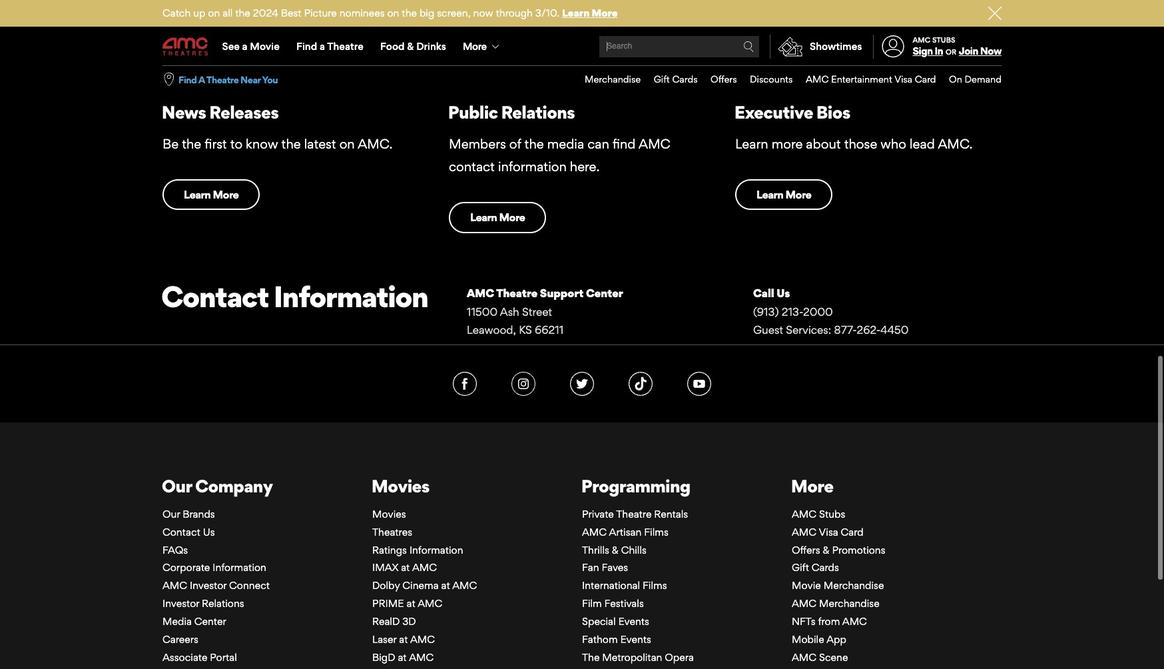 Task type: locate. For each thing, give the bounding box(es) containing it.
amc youtube image
[[688, 372, 712, 396], [688, 372, 712, 396]]

card up promotions
[[841, 526, 864, 538]]

learn more link down contact
[[449, 202, 547, 233]]

movie
[[250, 40, 280, 53], [792, 579, 822, 592]]

nfts
[[792, 615, 816, 628]]

learn more down contact
[[470, 211, 525, 224]]

0 horizontal spatial movie
[[250, 40, 280, 53]]

investor relations link
[[163, 597, 244, 610]]

the right be
[[182, 136, 201, 152]]

theatre right a
[[206, 74, 239, 85]]

& down amc visa card link
[[823, 543, 830, 556]]

1 horizontal spatial us
[[777, 287, 791, 300]]

amc up amc visa card link
[[792, 508, 817, 520]]

learn right 3/10.
[[562, 7, 590, 19]]

laser at amc link
[[373, 633, 435, 646]]

& inside amc stubs amc visa card offers & promotions gift cards movie merchandise amc merchandise nfts from amc mobile app amc scene
[[823, 543, 830, 556]]

media up "careers" link
[[163, 615, 192, 628]]

0 horizontal spatial find
[[179, 74, 197, 85]]

amc down "corporate" on the bottom of the page
[[163, 579, 187, 592]]

for
[[161, 25, 204, 61]]

1 vertical spatial cards
[[812, 561, 840, 574]]

1 vertical spatial gift
[[792, 561, 810, 574]]

amc right find
[[639, 136, 671, 152]]

on right the nominees
[[387, 7, 399, 19]]

0 horizontal spatial amc.
[[358, 136, 393, 152]]

2 horizontal spatial &
[[823, 543, 830, 556]]

cards up movie merchandise link at the bottom of page
[[812, 561, 840, 574]]

connect
[[229, 579, 270, 592]]

our up contact us link
[[163, 508, 180, 520]]

1 horizontal spatial visa
[[895, 73, 913, 85]]

0 vertical spatial menu
[[163, 28, 1002, 65]]

center
[[586, 287, 623, 300], [194, 615, 226, 628]]

amc twitter image
[[570, 372, 594, 396]]

learn more for news
[[184, 188, 239, 201]]

0 horizontal spatial a
[[242, 40, 248, 53]]

amc up sign
[[913, 35, 931, 45]]

theatre up artisan
[[617, 508, 652, 520]]

media center link
[[163, 615, 226, 628]]

careers link
[[163, 633, 198, 646]]

fan faves link
[[582, 561, 629, 574]]

0 horizontal spatial cards
[[673, 73, 698, 85]]

events down festivals
[[619, 615, 650, 628]]

media down '2024'
[[210, 25, 292, 61]]

a down picture
[[320, 40, 325, 53]]

on left all
[[208, 7, 220, 19]]

amc
[[913, 35, 931, 45], [806, 73, 829, 85], [639, 136, 671, 152], [467, 287, 495, 300], [792, 508, 817, 520], [582, 526, 607, 538], [792, 526, 817, 538], [412, 561, 437, 574], [163, 579, 187, 592], [453, 579, 477, 592], [418, 597, 443, 610], [792, 597, 817, 610], [843, 615, 868, 628], [410, 633, 435, 646], [409, 651, 434, 663], [792, 651, 817, 663]]

our brands contact us faqs corporate information amc investor connect investor relations media center careers associate portal
[[163, 508, 270, 663]]

amc down amc stubs link
[[792, 526, 817, 538]]

our company
[[162, 475, 273, 496]]

0 vertical spatial stubs
[[933, 35, 956, 45]]

call
[[754, 287, 775, 300]]

1 a from the left
[[242, 40, 248, 53]]

gift inside amc stubs amc visa card offers & promotions gift cards movie merchandise amc merchandise nfts from amc mobile app amc scene
[[792, 561, 810, 574]]

information
[[274, 278, 428, 314], [410, 543, 463, 556], [213, 561, 266, 574]]

footer
[[0, 344, 1165, 669]]

1 horizontal spatial a
[[320, 40, 325, 53]]

0 horizontal spatial card
[[841, 526, 864, 538]]

0 vertical spatial find
[[297, 40, 317, 53]]

0 vertical spatial our
[[162, 475, 192, 496]]

events up the metropolitan opera link
[[621, 633, 652, 646]]

see a movie link
[[214, 28, 288, 65]]

learn more link
[[562, 7, 618, 19], [163, 179, 260, 210], [736, 179, 833, 210], [449, 202, 547, 233]]

gift cards link down 'search the amc website' text box
[[641, 66, 698, 93]]

0 vertical spatial center
[[586, 287, 623, 300]]

1 horizontal spatial gift cards link
[[792, 561, 840, 574]]

1 vertical spatial information
[[410, 543, 463, 556]]

0 vertical spatial movies
[[372, 475, 430, 496]]

0 horizontal spatial media
[[163, 615, 192, 628]]

amc facebook image
[[453, 372, 477, 396]]

1 horizontal spatial card
[[915, 73, 937, 85]]

learn more link down first
[[163, 179, 260, 210]]

1 vertical spatial media
[[163, 615, 192, 628]]

learn more link for executive bios
[[736, 179, 833, 210]]

information inside "our brands contact us faqs corporate information amc investor connect investor relations media center careers associate portal"
[[213, 561, 266, 574]]

our
[[162, 475, 192, 496], [163, 508, 180, 520]]

0 horizontal spatial visa
[[819, 526, 839, 538]]

through
[[496, 7, 533, 19]]

1 vertical spatial card
[[841, 526, 864, 538]]

theatre up "ash"
[[497, 287, 538, 300]]

1 horizontal spatial on
[[340, 136, 355, 152]]

amc stubs amc visa card offers & promotions gift cards movie merchandise amc merchandise nfts from amc mobile app amc scene
[[792, 508, 886, 663]]

0 horizontal spatial us
[[203, 526, 215, 538]]

visa down user profile image on the right
[[895, 73, 913, 85]]

film festivals link
[[582, 597, 644, 610]]

movies inside movies theatres ratings information imax at amc dolby cinema at amc prime at amc reald 3d laser at amc bigd at amc
[[373, 508, 406, 520]]

learn down first
[[184, 188, 211, 201]]

learn down contact
[[470, 211, 497, 224]]

laser
[[373, 633, 397, 646]]

2 vertical spatial information
[[213, 561, 266, 574]]

0 horizontal spatial learn more
[[184, 188, 239, 201]]

private theatre rentals amc artisan films thrills & chills fan faves international films film festivals special events fathom events the metropolitan opera
[[582, 508, 694, 663]]

leawood,
[[467, 323, 516, 336]]

0 vertical spatial events
[[619, 615, 650, 628]]

visa
[[895, 73, 913, 85], [819, 526, 839, 538]]

merchandise down movie merchandise link at the bottom of page
[[820, 597, 880, 610]]

showtimes
[[810, 40, 863, 53]]

1 vertical spatial visa
[[819, 526, 839, 538]]

cards inside amc stubs amc visa card offers & promotions gift cards movie merchandise amc merchandise nfts from amc mobile app amc scene
[[812, 561, 840, 574]]

merchandise inside merchandise link
[[585, 73, 641, 85]]

0 vertical spatial media
[[210, 25, 292, 61]]

2 horizontal spatial on
[[387, 7, 399, 19]]

1 vertical spatial menu
[[572, 66, 1002, 93]]

menu
[[163, 28, 1002, 65], [572, 66, 1002, 93]]

find inside find a theatre link
[[297, 40, 317, 53]]

stubs up in
[[933, 35, 956, 45]]

fathom
[[582, 633, 618, 646]]

theatre inside private theatre rentals amc artisan films thrills & chills fan faves international films film festivals special events fathom events the metropolitan opera
[[617, 508, 652, 520]]

theatre inside find a theatre near you button
[[206, 74, 239, 85]]

learn more down first
[[184, 188, 239, 201]]

2 a from the left
[[320, 40, 325, 53]]

movie up amc merchandise link
[[792, 579, 822, 592]]

find a theatre link
[[288, 28, 372, 65]]

movies up theatres link
[[373, 508, 406, 520]]

films down rentals
[[645, 526, 669, 538]]

amc down laser at amc link
[[409, 651, 434, 663]]

best
[[281, 7, 302, 19]]

merchandise up amc merchandise link
[[824, 579, 885, 592]]

our inside "our brands contact us faqs corporate information amc investor connect investor relations media center careers associate portal"
[[163, 508, 180, 520]]

0 horizontal spatial center
[[194, 615, 226, 628]]

amc. right lead
[[939, 136, 973, 152]]

more button
[[455, 28, 511, 65]]

those
[[845, 136, 878, 152]]

learn more down more
[[757, 188, 812, 201]]

1 vertical spatial contact
[[163, 526, 200, 538]]

us down the brands
[[203, 526, 215, 538]]

1 vertical spatial center
[[194, 615, 226, 628]]

& inside menu
[[407, 40, 414, 53]]

1 vertical spatial relations
[[202, 597, 244, 610]]

1 horizontal spatial gift
[[792, 561, 810, 574]]

1 horizontal spatial &
[[612, 543, 619, 556]]

corporate information link
[[163, 561, 266, 574]]

stubs inside amc stubs sign in or join now
[[933, 35, 956, 45]]

street
[[522, 305, 552, 318]]

find
[[297, 40, 317, 53], [179, 74, 197, 85]]

& up faves
[[612, 543, 619, 556]]

find
[[613, 136, 636, 152]]

on right latest
[[340, 136, 355, 152]]

2000
[[804, 305, 833, 318]]

1 horizontal spatial relations
[[501, 101, 575, 122]]

stubs inside amc stubs amc visa card offers & promotions gift cards movie merchandise amc merchandise nfts from amc mobile app amc scene
[[820, 508, 846, 520]]

gift
[[654, 73, 670, 85], [792, 561, 810, 574]]

gift down 'search the amc website' text box
[[654, 73, 670, 85]]

center down investor relations link
[[194, 615, 226, 628]]

1 amc. from the left
[[358, 136, 393, 152]]

theatre down the nominees
[[327, 40, 364, 53]]

contact us link
[[163, 526, 215, 538]]

0 vertical spatial contact
[[161, 278, 269, 314]]

1 vertical spatial merchandise
[[824, 579, 885, 592]]

about
[[807, 136, 841, 152]]

nominees
[[340, 7, 385, 19]]

screen,
[[437, 7, 471, 19]]

1 horizontal spatial find
[[297, 40, 317, 53]]

0 vertical spatial gift
[[654, 73, 670, 85]]

app
[[827, 633, 847, 646]]

0 vertical spatial card
[[915, 73, 937, 85]]

merchandise link
[[572, 66, 641, 93]]

0 horizontal spatial relations
[[202, 597, 244, 610]]

ratings
[[373, 543, 407, 556]]

ks
[[519, 323, 532, 336]]

1 vertical spatial us
[[203, 526, 215, 538]]

sign in or join amc stubs element
[[873, 28, 1002, 65]]

& right the food
[[407, 40, 414, 53]]

visa down amc stubs link
[[819, 526, 839, 538]]

learn left more
[[736, 136, 769, 152]]

1 horizontal spatial movie
[[792, 579, 822, 592]]

1 vertical spatial stubs
[[820, 508, 846, 520]]

at
[[401, 561, 410, 574], [441, 579, 450, 592], [407, 597, 416, 610], [399, 633, 408, 646], [398, 651, 407, 663]]

learn more link down more
[[736, 179, 833, 210]]

learn more for executive
[[757, 188, 812, 201]]

1 vertical spatial investor
[[163, 597, 199, 610]]

amc down 3d
[[410, 633, 435, 646]]

card down sign in button
[[915, 73, 937, 85]]

more up amc stubs link
[[792, 475, 834, 496]]

amc inside private theatre rentals amc artisan films thrills & chills fan faves international films film festivals special events fathom events the metropolitan opera
[[582, 526, 607, 538]]

us inside "our brands contact us faqs corporate information amc investor connect investor relations media center careers associate portal"
[[203, 526, 215, 538]]

merchandise left gift cards
[[585, 73, 641, 85]]

amc up thrills in the bottom of the page
[[582, 526, 607, 538]]

join now button
[[959, 45, 1002, 57]]

a right see
[[242, 40, 248, 53]]

films up festivals
[[643, 579, 667, 592]]

center inside "our brands contact us faqs corporate information amc investor connect investor relations media center careers associate portal"
[[194, 615, 226, 628]]

who
[[881, 136, 907, 152]]

festivals
[[605, 597, 644, 610]]

1 vertical spatial find
[[179, 74, 197, 85]]

gift up movie merchandise link at the bottom of page
[[792, 561, 810, 574]]

0 vertical spatial films
[[645, 526, 669, 538]]

our brands link
[[163, 508, 215, 520]]

at up bigd at amc link
[[399, 633, 408, 646]]

offers left discounts
[[711, 73, 737, 85]]

amc inside amc stubs sign in or join now
[[913, 35, 931, 45]]

1 vertical spatial our
[[163, 508, 180, 520]]

find for find a theatre
[[297, 40, 317, 53]]

a
[[242, 40, 248, 53], [320, 40, 325, 53]]

1 horizontal spatial learn more
[[470, 211, 525, 224]]

programming
[[582, 475, 691, 496]]

movie inside amc stubs amc visa card offers & promotions gift cards movie merchandise amc merchandise nfts from amc mobile app amc scene
[[792, 579, 822, 592]]

0 horizontal spatial gift cards link
[[641, 66, 698, 93]]

prime at amc link
[[373, 597, 443, 610]]

0 vertical spatial us
[[777, 287, 791, 300]]

relations up 'of' at the left of the page
[[501, 101, 575, 122]]

0 horizontal spatial &
[[407, 40, 414, 53]]

theatres link
[[373, 526, 413, 538]]

find inside find a theatre near you button
[[179, 74, 197, 85]]

contact inside "our brands contact us faqs corporate information amc investor connect investor relations media center careers associate portal"
[[163, 526, 200, 538]]

fan
[[582, 561, 599, 574]]

food & drinks link
[[372, 28, 455, 65]]

opera
[[665, 651, 694, 663]]

first
[[205, 136, 227, 152]]

2024
[[253, 7, 278, 19]]

events
[[619, 615, 650, 628], [621, 633, 652, 646]]

a
[[199, 74, 205, 85]]

amc down 'showtimes' link
[[806, 73, 829, 85]]

cookie consent banner dialog
[[0, 633, 1165, 669]]

stubs up amc visa card link
[[820, 508, 846, 520]]

fathom events link
[[582, 633, 652, 646]]

amc. right latest
[[358, 136, 393, 152]]

more down the now
[[463, 40, 487, 53]]

ratings information link
[[373, 543, 463, 556]]

offers & promotions link
[[792, 543, 886, 556]]

theatre inside find a theatre link
[[327, 40, 364, 53]]

1 horizontal spatial amc.
[[939, 136, 973, 152]]

executive bios
[[735, 101, 851, 122]]

contact information
[[161, 278, 428, 314]]

gift cards
[[654, 73, 698, 85]]

investor up media center link
[[163, 597, 199, 610]]

0 vertical spatial merchandise
[[585, 73, 641, 85]]

11500
[[467, 305, 498, 318]]

card inside amc entertainment visa card link
[[915, 73, 937, 85]]

0 horizontal spatial on
[[208, 7, 220, 19]]

film
[[582, 597, 602, 610]]

find left a
[[179, 74, 197, 85]]

amc inside members of the media can find amc contact information here.
[[639, 136, 671, 152]]

amc twitter image
[[570, 372, 594, 396]]

0 horizontal spatial stubs
[[820, 508, 846, 520]]

entertainment
[[832, 73, 893, 85]]

offers down amc visa card link
[[792, 543, 821, 556]]

learn more for public
[[470, 211, 525, 224]]

learn down more
[[757, 188, 784, 201]]

amc instagram image
[[512, 372, 536, 396]]

near
[[241, 74, 261, 85]]

members
[[449, 136, 506, 152]]

amc entertainment visa card link
[[793, 66, 937, 93]]

3d
[[403, 615, 416, 628]]

1 vertical spatial movie
[[792, 579, 822, 592]]

amc logo image
[[163, 38, 209, 56], [163, 38, 209, 56]]

1 horizontal spatial stubs
[[933, 35, 956, 45]]

amc tiktok image
[[629, 372, 653, 396], [629, 372, 653, 396]]

mobile
[[792, 633, 825, 646]]

dolby
[[373, 579, 400, 592]]

offers inside amc stubs amc visa card offers & promotions gift cards movie merchandise amc merchandise nfts from amc mobile app amc scene
[[792, 543, 821, 556]]

1 horizontal spatial cards
[[812, 561, 840, 574]]

0 horizontal spatial offers
[[711, 73, 737, 85]]

movies up movies link
[[372, 475, 430, 496]]

2 horizontal spatial learn more
[[757, 188, 812, 201]]

movie down '2024'
[[250, 40, 280, 53]]

us
[[777, 287, 791, 300], [203, 526, 215, 538]]

relations down the amc investor connect link
[[202, 597, 244, 610]]

menu up merchandise link
[[163, 28, 1002, 65]]

1 horizontal spatial media
[[210, 25, 292, 61]]

more down information
[[499, 211, 525, 224]]

find down picture
[[297, 40, 317, 53]]

1 vertical spatial movies
[[373, 508, 406, 520]]

amc right cinema
[[453, 579, 477, 592]]

menu up executive bios
[[572, 66, 1002, 93]]

1 horizontal spatial offers
[[792, 543, 821, 556]]

learn for news releases
[[184, 188, 211, 201]]

0 vertical spatial cards
[[673, 73, 698, 85]]

bigd
[[373, 651, 396, 663]]

investor up investor relations link
[[190, 579, 227, 592]]

1 horizontal spatial center
[[586, 287, 623, 300]]

0 vertical spatial visa
[[895, 73, 913, 85]]

us right call
[[777, 287, 791, 300]]

the right 'of' at the left of the page
[[525, 136, 544, 152]]

our up our brands link
[[162, 475, 192, 496]]

amc up 11500
[[467, 287, 495, 300]]

0 vertical spatial offers
[[711, 73, 737, 85]]

cards down 'search the amc website' text box
[[673, 73, 698, 85]]

center right the support
[[586, 287, 623, 300]]

you
[[262, 74, 278, 85]]

gift cards link up movie merchandise link at the bottom of page
[[792, 561, 840, 574]]

1 vertical spatial offers
[[792, 543, 821, 556]]

guest
[[754, 323, 784, 336]]



Task type: vqa. For each thing, say whether or not it's contained in the screenshot.
Reserved Seating for with
no



Task type: describe. For each thing, give the bounding box(es) containing it.
food & drinks
[[380, 40, 446, 53]]

know
[[246, 136, 278, 152]]

2 amc. from the left
[[939, 136, 973, 152]]

our for our brands contact us faqs corporate information amc investor connect investor relations media center careers associate portal
[[163, 508, 180, 520]]

user profile image
[[875, 36, 912, 58]]

learn for executive bios
[[757, 188, 784, 201]]

at right cinema
[[441, 579, 450, 592]]

1 vertical spatial events
[[621, 633, 652, 646]]

the metropolitan opera link
[[582, 651, 694, 663]]

from
[[819, 615, 841, 628]]

to
[[230, 136, 243, 152]]

amc instagram image
[[512, 372, 536, 396]]

for media partners
[[161, 25, 407, 61]]

ash
[[500, 305, 520, 318]]

2 vertical spatial merchandise
[[820, 597, 880, 610]]

at right imax
[[401, 561, 410, 574]]

movies theatres ratings information imax at amc dolby cinema at amc prime at amc reald 3d laser at amc bigd at amc
[[373, 508, 477, 663]]

international
[[582, 579, 640, 592]]

visa inside amc stubs amc visa card offers & promotions gift cards movie merchandise amc merchandise nfts from amc mobile app amc scene
[[819, 526, 839, 538]]

1 vertical spatial films
[[643, 579, 667, 592]]

visa inside amc entertainment visa card link
[[895, 73, 913, 85]]

more down first
[[213, 188, 239, 201]]

sign in button
[[913, 45, 944, 57]]

card inside amc stubs amc visa card offers & promotions gift cards movie merchandise amc merchandise nfts from amc mobile app amc scene
[[841, 526, 864, 538]]

latest
[[304, 136, 336, 152]]

the
[[582, 651, 600, 663]]

special events link
[[582, 615, 650, 628]]

movie merchandise link
[[792, 579, 885, 592]]

submit search icon image
[[744, 41, 754, 52]]

corporate
[[163, 561, 210, 574]]

more inside footer
[[792, 475, 834, 496]]

more inside button
[[463, 40, 487, 53]]

learn more link for news releases
[[163, 179, 260, 210]]

more right 3/10.
[[592, 7, 618, 19]]

more
[[772, 136, 803, 152]]

0 vertical spatial investor
[[190, 579, 227, 592]]

faves
[[602, 561, 629, 574]]

our for our company
[[162, 475, 192, 496]]

of
[[510, 136, 521, 152]]

public relations
[[448, 101, 575, 122]]

amc merchandise link
[[792, 597, 880, 610]]

all
[[223, 7, 233, 19]]

stubs for in
[[933, 35, 956, 45]]

theatre inside amc theatre support center 11500 ash street leawood, ks 66211
[[497, 287, 538, 300]]

discounts
[[750, 73, 793, 85]]

international films link
[[582, 579, 667, 592]]

menu containing more
[[163, 28, 1002, 65]]

brands
[[183, 508, 215, 520]]

a for theatre
[[320, 40, 325, 53]]

nfts from amc link
[[792, 615, 868, 628]]

media
[[548, 136, 585, 152]]

0 vertical spatial information
[[274, 278, 428, 314]]

dolby cinema at amc link
[[373, 579, 477, 592]]

amc inside "our brands contact us faqs corporate information amc investor connect investor relations media center careers associate portal"
[[163, 579, 187, 592]]

a for movie
[[242, 40, 248, 53]]

amc down dolby cinema at amc link
[[418, 597, 443, 610]]

0 vertical spatial movie
[[250, 40, 280, 53]]

rentals
[[655, 508, 689, 520]]

menu containing merchandise
[[572, 66, 1002, 93]]

artisan
[[609, 526, 642, 538]]

0 vertical spatial relations
[[501, 101, 575, 122]]

amc up nfts
[[792, 597, 817, 610]]

amc investor connect link
[[163, 579, 270, 592]]

& inside private theatre rentals amc artisan films thrills & chills fan faves international films film festivals special events fathom events the metropolitan opera
[[612, 543, 619, 556]]

1 vertical spatial gift cards link
[[792, 561, 840, 574]]

partners
[[297, 25, 407, 61]]

imax at amc link
[[373, 561, 437, 574]]

see
[[222, 40, 240, 53]]

us inside call us (913) 213-2000 guest services: 877-262-4450
[[777, 287, 791, 300]]

amc artisan films link
[[582, 526, 669, 538]]

offers link
[[698, 66, 737, 93]]

learn more link for public relations
[[449, 202, 547, 233]]

releases
[[209, 101, 279, 122]]

amc scene link
[[792, 651, 849, 663]]

support
[[540, 287, 584, 300]]

more down more
[[786, 188, 812, 201]]

learn for public relations
[[470, 211, 497, 224]]

sign
[[913, 45, 933, 57]]

now
[[981, 45, 1002, 57]]

now
[[473, 7, 494, 19]]

media inside "our brands contact us faqs corporate information amc investor connect investor relations media center careers associate portal"
[[163, 615, 192, 628]]

promotions
[[833, 543, 886, 556]]

213-
[[782, 305, 804, 318]]

amc entertainment visa card
[[806, 73, 937, 85]]

amc visa card link
[[792, 526, 864, 538]]

thrills
[[582, 543, 610, 556]]

or
[[946, 47, 957, 57]]

members of the media can find amc contact information here.
[[449, 136, 671, 175]]

food
[[380, 40, 405, 53]]

the right all
[[235, 7, 250, 19]]

the left big
[[402, 7, 417, 19]]

be
[[163, 136, 179, 152]]

company
[[195, 475, 273, 496]]

private
[[582, 508, 614, 520]]

information inside movies theatres ratings information imax at amc dolby cinema at amc prime at amc reald 3d laser at amc bigd at amc
[[410, 543, 463, 556]]

(913)
[[754, 305, 779, 318]]

up
[[193, 7, 206, 19]]

learn more about those who lead amc.
[[736, 136, 973, 152]]

public
[[448, 101, 498, 122]]

bios
[[817, 101, 851, 122]]

relations inside "our brands contact us faqs corporate information amc investor connect investor relations media center careers associate portal"
[[202, 597, 244, 610]]

imax
[[373, 561, 399, 574]]

movies for movies
[[372, 475, 430, 496]]

mobile app link
[[792, 633, 847, 646]]

movies for movies theatres ratings information imax at amc dolby cinema at amc prime at amc reald 3d laser at amc bigd at amc
[[373, 508, 406, 520]]

showtimes image
[[771, 35, 810, 59]]

find for find a theatre near you
[[179, 74, 197, 85]]

877-
[[835, 323, 857, 336]]

find a theatre
[[297, 40, 364, 53]]

amc theatre support center 11500 ash street leawood, ks 66211
[[467, 287, 623, 336]]

3/10.
[[536, 7, 560, 19]]

bigd at amc link
[[373, 651, 434, 663]]

amc up 'app'
[[843, 615, 868, 628]]

0 vertical spatial gift cards link
[[641, 66, 698, 93]]

the left latest
[[282, 136, 301, 152]]

center inside amc theatre support center 11500 ash street leawood, ks 66211
[[586, 287, 623, 300]]

search the AMC website text field
[[605, 42, 744, 52]]

footer containing our company
[[0, 344, 1165, 669]]

on
[[950, 73, 963, 85]]

amc facebook image
[[453, 372, 477, 396]]

at down laser at amc link
[[398, 651, 407, 663]]

stubs for visa
[[820, 508, 846, 520]]

amc down mobile
[[792, 651, 817, 663]]

the inside members of the media can find amc contact information here.
[[525, 136, 544, 152]]

amc inside amc theatre support center 11500 ash street leawood, ks 66211
[[467, 287, 495, 300]]

executive
[[735, 101, 814, 122]]

at up 3d
[[407, 597, 416, 610]]

see a movie
[[222, 40, 280, 53]]

on demand
[[950, 73, 1002, 85]]

learn more link right 3/10.
[[562, 7, 618, 19]]

lead
[[910, 136, 936, 152]]

0 horizontal spatial gift
[[654, 73, 670, 85]]

amc up dolby cinema at amc link
[[412, 561, 437, 574]]



